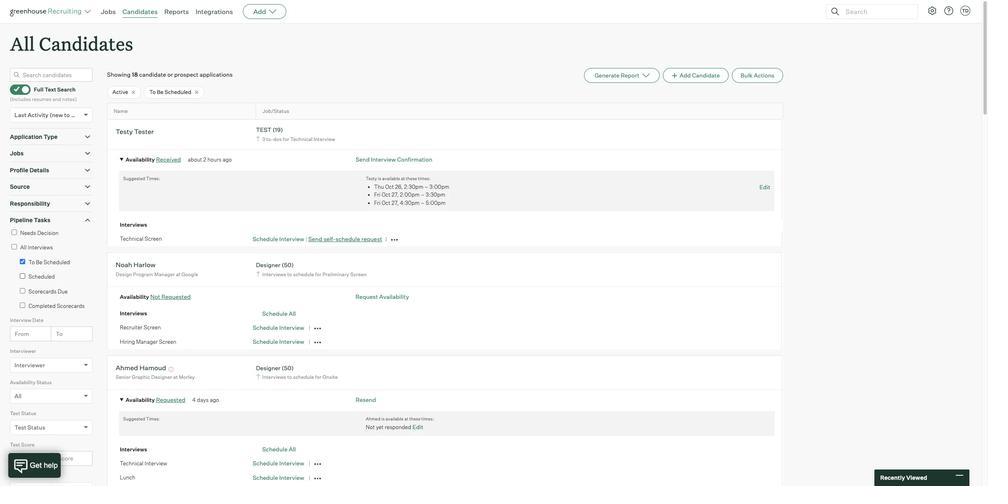Task type: vqa. For each thing, say whether or not it's contained in the screenshot.
Show only jobs I'm following's Show
no



Task type: describe. For each thing, give the bounding box(es) containing it.
5 schedule interview link from the top
[[253, 475, 304, 482]]

checkmark image
[[14, 86, 20, 92]]

showing 18 candidate or prospect applications
[[107, 71, 233, 78]]

0 vertical spatial oct
[[385, 184, 394, 190]]

0 vertical spatial schedule
[[336, 236, 360, 243]]

3 schedule interview link from the top
[[253, 339, 304, 346]]

designer for not requested
[[256, 262, 280, 269]]

All Interviews checkbox
[[12, 245, 17, 250]]

0 vertical spatial requested
[[161, 294, 191, 301]]

all for all
[[14, 393, 22, 400]]

search
[[57, 86, 76, 93]]

active
[[112, 89, 128, 95]]

ahmed hamoud has been in onsite for more than 21 days image
[[167, 368, 175, 373]]

0 vertical spatial interviewer
[[10, 349, 36, 355]]

0 horizontal spatial to be scheduled
[[29, 259, 70, 266]]

(includes
[[10, 96, 31, 103]]

request availability
[[355, 294, 409, 301]]

to-
[[266, 136, 273, 142]]

received
[[156, 156, 181, 163]]

score
[[21, 442, 35, 448]]

hiring
[[120, 339, 135, 346]]

test score
[[10, 442, 35, 448]]

0 vertical spatial scheduled
[[165, 89, 191, 95]]

applications
[[200, 71, 233, 78]]

4
[[192, 397, 196, 404]]

screen up ahmed hamoud has been in onsite for more than 21 days icon
[[159, 339, 176, 346]]

integrations link
[[196, 7, 233, 16]]

Search candidates field
[[10, 68, 93, 82]]

send interview confirmation button
[[356, 156, 432, 163]]

confirmation
[[397, 156, 432, 163]]

3:00pm
[[429, 184, 449, 190]]

test
[[256, 127, 271, 134]]

screen up harlow
[[145, 236, 162, 243]]

showing
[[107, 71, 131, 78]]

1 vertical spatial jobs
[[10, 150, 24, 157]]

interviews to schedule for preliminary screen link
[[255, 271, 369, 279]]

2 27, from the top
[[392, 200, 399, 206]]

To Be Scheduled checkbox
[[20, 259, 25, 265]]

generate report button
[[584, 68, 660, 83]]

4 schedule interview from the top
[[253, 475, 304, 482]]

times: for requested
[[146, 417, 160, 423]]

1 horizontal spatial jobs
[[101, 7, 116, 16]]

screen inside designer (50) interviews to schedule for preliminary screen
[[350, 272, 367, 278]]

pipeline tasks
[[10, 217, 50, 224]]

2 horizontal spatial to
[[149, 89, 156, 95]]

interview inside test (19) 3 to-dos for technical interview
[[314, 136, 335, 142]]

from
[[15, 331, 29, 338]]

2 fri from the top
[[374, 200, 380, 206]]

notes)
[[62, 96, 77, 103]]

ahmed for ahmed is available at these times: not yet responded edit
[[366, 417, 380, 423]]

1 vertical spatial test status
[[14, 424, 45, 432]]

3:30pm
[[426, 192, 445, 198]]

td button
[[959, 4, 972, 17]]

add candidate link
[[663, 68, 729, 83]]

completed
[[29, 303, 56, 310]]

2 vertical spatial –
[[421, 200, 424, 206]]

due
[[58, 289, 68, 295]]

reports link
[[164, 7, 189, 16]]

request
[[361, 236, 382, 243]]

add button
[[243, 4, 286, 19]]

request availability button
[[355, 294, 409, 301]]

interview date
[[10, 318, 43, 324]]

0 vertical spatial edit link
[[759, 184, 770, 191]]

candidates link
[[122, 7, 158, 16]]

testy for testy is available at these times: edit
[[366, 176, 377, 182]]

2 vertical spatial designer
[[151, 375, 172, 381]]

schedule interview | send self-schedule request
[[253, 236, 382, 243]]

schedule for "schedule all" link related to resend
[[262, 447, 287, 454]]

status for test status
[[21, 411, 36, 417]]

designer (50) interviews to schedule for onsite
[[256, 365, 338, 381]]

not requested button
[[150, 294, 191, 301]]

greenhouse recruiting image
[[10, 7, 84, 17]]

2 vertical spatial scheduled
[[29, 274, 55, 281]]

Score number field
[[53, 452, 93, 467]]

available for resend
[[386, 417, 403, 423]]

generate
[[595, 72, 620, 79]]

0 vertical spatial to be scheduled
[[149, 89, 191, 95]]

2 vertical spatial oct
[[382, 200, 390, 206]]

operator
[[14, 456, 39, 463]]

test for operator
[[10, 442, 20, 448]]

(new
[[50, 111, 63, 118]]

about 2 hours ago
[[188, 157, 232, 163]]

senior
[[116, 375, 131, 381]]

2 vertical spatial status
[[28, 424, 45, 432]]

3
[[262, 136, 265, 142]]

availability down testy tester link
[[126, 157, 155, 163]]

hiring manager screen
[[120, 339, 176, 346]]

noah harlow design program manager at google
[[116, 261, 198, 278]]

candidate
[[139, 71, 166, 78]]

1 vertical spatial interviewer
[[14, 362, 45, 369]]

suggested times: for requested
[[123, 417, 160, 423]]

request
[[355, 294, 378, 301]]

schedule for 5th schedule interview link
[[253, 475, 278, 482]]

send self-schedule request link
[[308, 236, 382, 243]]

at for testy is available at these times: edit
[[401, 176, 405, 182]]

bulk actions
[[740, 72, 774, 79]]

0 horizontal spatial ago
[[210, 397, 219, 404]]

for for resend
[[315, 375, 321, 381]]

1 vertical spatial test
[[14, 424, 26, 432]]

for inside designer (50) interviews to schedule for preliminary screen
[[315, 272, 321, 278]]

recruiter screen
[[120, 325, 161, 331]]

viewed
[[906, 475, 927, 482]]

1 vertical spatial to
[[29, 259, 35, 266]]

scorecards due
[[29, 289, 68, 295]]

noah harlow link
[[116, 261, 155, 271]]

and
[[53, 96, 61, 103]]

0 horizontal spatial send
[[308, 236, 322, 243]]

suggested for requested
[[123, 417, 145, 423]]

program
[[133, 272, 153, 278]]

Scorecards Due checkbox
[[20, 289, 25, 294]]

resend
[[356, 397, 376, 404]]

generate report
[[595, 72, 639, 79]]

0 vertical spatial test status
[[10, 411, 36, 417]]

4:30pm
[[400, 200, 420, 206]]

offer
[[10, 473, 21, 480]]

test for test status
[[10, 411, 20, 417]]

test status element
[[10, 410, 93, 441]]

add candidate
[[680, 72, 720, 79]]

old)
[[71, 111, 82, 118]]

availability not requested
[[120, 294, 191, 301]]

full
[[34, 86, 43, 93]]

2:00pm
[[400, 192, 420, 198]]

status for all
[[37, 380, 52, 386]]

dos
[[273, 136, 282, 142]]

schedule for schedule interview link related to resend
[[253, 461, 278, 468]]

is for resend
[[381, 417, 385, 423]]

1 vertical spatial manager
[[136, 339, 158, 346]]

availability status element
[[10, 379, 93, 410]]

ahmed is available at these times: not yet responded edit
[[366, 417, 434, 431]]

these for resend
[[409, 417, 421, 423]]

manager inside noah harlow design program manager at google
[[154, 272, 175, 278]]

profile
[[10, 167, 28, 174]]

is for send interview confirmation
[[378, 176, 381, 182]]

hours
[[207, 157, 221, 163]]

1 vertical spatial requested
[[156, 397, 185, 404]]

candidate reports are now available! apply filters and select "view in app" element
[[584, 68, 660, 83]]

times: for received
[[146, 176, 160, 182]]

needs decision
[[20, 230, 59, 237]]

bulk
[[740, 72, 753, 79]]

name
[[114, 108, 128, 114]]

schedule interview link for resend
[[253, 461, 304, 468]]

details
[[29, 167, 49, 174]]

report
[[621, 72, 639, 79]]

recruiter
[[120, 325, 142, 331]]

interviews to schedule for onsite link
[[255, 374, 340, 382]]

interviews inside the designer (50) interviews to schedule for onsite
[[262, 375, 286, 381]]

senior graphic designer at morley
[[116, 375, 195, 381]]

at inside noah harlow design program manager at google
[[176, 272, 180, 278]]

testy tester link
[[116, 128, 154, 137]]

td
[[962, 8, 969, 14]]



Task type: locate. For each thing, give the bounding box(es) containing it.
designer inside designer (50) interviews to schedule for preliminary screen
[[256, 262, 280, 269]]

schedule all for resend
[[262, 447, 296, 454]]

(50) for not requested
[[282, 262, 294, 269]]

status down "interviewer" element
[[37, 380, 52, 386]]

to
[[149, 89, 156, 95], [29, 259, 35, 266], [56, 331, 63, 338]]

1 vertical spatial edit
[[412, 424, 423, 431]]

resend button
[[356, 397, 376, 404]]

screen up hiring manager screen
[[144, 325, 161, 331]]

requested down google
[[161, 294, 191, 301]]

at up 26,
[[401, 176, 405, 182]]

is inside ahmed is available at these times: not yet responded edit
[[381, 417, 385, 423]]

1 vertical spatial (50)
[[282, 365, 294, 372]]

fri
[[374, 192, 380, 198], [374, 200, 380, 206]]

morley
[[179, 375, 195, 381]]

prospect
[[174, 71, 198, 78]]

profile details
[[10, 167, 49, 174]]

0 vertical spatial (50)
[[282, 262, 294, 269]]

to for last activity (new to old)
[[64, 111, 70, 118]]

2 (50) from the top
[[282, 365, 294, 372]]

or
[[167, 71, 173, 78]]

application
[[10, 133, 42, 140]]

at inside ahmed is available at these times: not yet responded edit
[[404, 417, 408, 423]]

available
[[382, 176, 400, 182], [386, 417, 403, 423]]

oct
[[385, 184, 394, 190], [382, 192, 390, 198], [382, 200, 390, 206]]

0 horizontal spatial add
[[253, 7, 266, 16]]

1 vertical spatial technical
[[120, 236, 143, 243]]

reports
[[164, 7, 189, 16]]

recently viewed
[[880, 475, 927, 482]]

0 vertical spatial ahmed
[[116, 364, 138, 373]]

is up yet
[[381, 417, 385, 423]]

testy inside testy is available at these times: edit
[[366, 176, 377, 182]]

0 vertical spatial not
[[150, 294, 160, 301]]

schedule for "schedule all" link related to not requested
[[262, 311, 287, 318]]

test (19) 3 to-dos for technical interview
[[256, 127, 335, 142]]

1 schedule all link from the top
[[262, 311, 296, 318]]

schedule inside the designer (50) interviews to schedule for onsite
[[293, 375, 314, 381]]

interviewer up availability status
[[14, 362, 45, 369]]

0 horizontal spatial not
[[150, 294, 160, 301]]

0 vertical spatial status
[[37, 380, 52, 386]]

1 vertical spatial for
[[315, 272, 321, 278]]

0 vertical spatial technical
[[290, 136, 312, 142]]

1 schedule all from the top
[[262, 311, 296, 318]]

2 schedule all from the top
[[262, 447, 296, 454]]

designer for resend
[[256, 365, 280, 372]]

0 vertical spatial is
[[378, 176, 381, 182]]

available up 26,
[[382, 176, 400, 182]]

0 vertical spatial test
[[10, 411, 20, 417]]

at for ahmed is available at these times: not yet responded edit
[[404, 417, 408, 423]]

candidates down jobs link
[[39, 31, 133, 56]]

testy inside testy tester link
[[116, 128, 133, 136]]

0 vertical spatial fri
[[374, 192, 380, 198]]

schedule left preliminary on the bottom left of page
[[293, 272, 314, 278]]

1 vertical spatial 27,
[[392, 200, 399, 206]]

1 horizontal spatial add
[[680, 72, 691, 79]]

times: down requested dropdown button
[[146, 417, 160, 423]]

Completed Scorecards checkbox
[[20, 303, 25, 309]]

these inside testy is available at these times: edit
[[406, 176, 417, 182]]

4 schedule interview link from the top
[[253, 461, 304, 468]]

to be scheduled down all interviews
[[29, 259, 70, 266]]

status down availability status element
[[21, 411, 36, 417]]

all interviews
[[20, 245, 53, 251]]

suggested for received
[[123, 176, 145, 182]]

2 schedule interview link from the top
[[253, 325, 304, 332]]

1 horizontal spatial to
[[56, 331, 63, 338]]

testy left tester
[[116, 128, 133, 136]]

to down completed scorecards
[[56, 331, 63, 338]]

scorecards up completed
[[29, 289, 56, 295]]

(50) up interviews to schedule for onsite link
[[282, 365, 294, 372]]

all
[[10, 31, 35, 56], [20, 245, 27, 251], [289, 311, 296, 318], [14, 393, 22, 400], [289, 447, 296, 454]]

1 vertical spatial fri
[[374, 200, 380, 206]]

2 vertical spatial technical
[[120, 461, 143, 468]]

0 vertical spatial edit
[[759, 184, 770, 191]]

1 vertical spatial be
[[36, 259, 42, 266]]

interviewer element
[[10, 348, 93, 379]]

available inside testy is available at these times: edit
[[382, 176, 400, 182]]

1 vertical spatial add
[[680, 72, 691, 79]]

actions
[[754, 72, 774, 79]]

edit link
[[759, 184, 770, 191], [412, 424, 423, 431]]

1 horizontal spatial ahmed
[[366, 417, 380, 423]]

testy up thu
[[366, 176, 377, 182]]

availability status
[[10, 380, 52, 386]]

availability down "interviewer" element
[[10, 380, 35, 386]]

available for send interview confirmation
[[382, 176, 400, 182]]

not down program
[[150, 294, 160, 301]]

configure image
[[927, 6, 937, 16]]

(50) inside the designer (50) interviews to schedule for onsite
[[282, 365, 294, 372]]

– up 3:30pm
[[425, 184, 428, 190]]

27,
[[392, 192, 399, 198], [392, 200, 399, 206]]

26,
[[395, 184, 403, 190]]

scorecards down due
[[57, 303, 85, 310]]

(50) inside designer (50) interviews to schedule for preliminary screen
[[282, 262, 294, 269]]

at down ahmed hamoud has been in onsite for more than 21 days icon
[[173, 375, 178, 381]]

0 vertical spatial available
[[382, 176, 400, 182]]

is
[[378, 176, 381, 182], [381, 417, 385, 423]]

ahmed up yet
[[366, 417, 380, 423]]

candidates right jobs link
[[122, 7, 158, 16]]

candidates
[[122, 7, 158, 16], [39, 31, 133, 56]]

bulk actions link
[[732, 68, 783, 83]]

ahmed hamoud link
[[116, 364, 166, 374]]

2 suggested from the top
[[123, 417, 145, 423]]

suggested times: down received dropdown button
[[123, 176, 160, 182]]

0 horizontal spatial edit
[[412, 424, 423, 431]]

times: inside testy is available at these times: edit
[[418, 176, 431, 182]]

schedule inside designer (50) interviews to schedule for preliminary screen
[[293, 272, 314, 278]]

0 horizontal spatial is
[[378, 176, 381, 182]]

text
[[45, 86, 56, 93]]

to for designer (50) interviews to schedule for preliminary screen
[[287, 272, 292, 278]]

technical up lunch
[[120, 461, 143, 468]]

hamoud
[[139, 364, 166, 373]]

schedule interview for interview
[[253, 461, 304, 468]]

to inside the designer (50) interviews to schedule for onsite
[[287, 375, 292, 381]]

0 vertical spatial to
[[64, 111, 70, 118]]

–
[[425, 184, 428, 190], [421, 192, 424, 198], [421, 200, 424, 206]]

needs
[[20, 230, 36, 237]]

scorecards
[[29, 289, 56, 295], [57, 303, 85, 310]]

1 vertical spatial to be scheduled
[[29, 259, 70, 266]]

ago right days
[[210, 397, 219, 404]]

type
[[44, 133, 58, 140]]

0 vertical spatial times:
[[418, 176, 431, 182]]

Scheduled checkbox
[[20, 274, 25, 279]]

2 times: from the top
[[146, 417, 160, 423]]

to right to be scheduled checkbox
[[29, 259, 35, 266]]

to be scheduled down or
[[149, 89, 191, 95]]

schedule all for not requested
[[262, 311, 296, 318]]

1 vertical spatial edit link
[[412, 424, 423, 431]]

designer (50) interviews to schedule for preliminary screen
[[256, 262, 367, 278]]

jobs link
[[101, 7, 116, 16]]

requested button
[[156, 397, 185, 404]]

availability inside availability not requested
[[120, 294, 149, 301]]

last activity (new to old)
[[14, 111, 82, 118]]

1 horizontal spatial ago
[[223, 157, 232, 163]]

times: for resend
[[421, 417, 434, 423]]

be down the candidate
[[157, 89, 163, 95]]

0 vertical spatial scorecards
[[29, 289, 56, 295]]

at inside testy is available at these times: edit
[[401, 176, 405, 182]]

not left yet
[[366, 425, 375, 431]]

2 vertical spatial test
[[10, 442, 20, 448]]

to inside designer (50) interviews to schedule for preliminary screen
[[287, 272, 292, 278]]

– down 2:30pm
[[421, 192, 424, 198]]

graphic
[[132, 375, 150, 381]]

status up score
[[28, 424, 45, 432]]

0 vertical spatial designer
[[256, 262, 280, 269]]

is up thu
[[378, 176, 381, 182]]

test status
[[10, 411, 36, 417], [14, 424, 45, 432]]

available up responded
[[386, 417, 403, 423]]

td button
[[960, 6, 970, 16]]

for left onsite
[[315, 375, 321, 381]]

0 horizontal spatial testy
[[116, 128, 133, 136]]

add for add candidate
[[680, 72, 691, 79]]

2 schedule all link from the top
[[262, 447, 296, 454]]

is inside testy is available at these times: edit
[[378, 176, 381, 182]]

candidate
[[692, 72, 720, 79]]

ago right hours at the left of page
[[223, 157, 232, 163]]

1 vertical spatial available
[[386, 417, 403, 423]]

edit inside testy is available at these times: edit
[[759, 184, 770, 191]]

0 vertical spatial candidates
[[122, 7, 158, 16]]

Search text field
[[843, 6, 910, 18]]

0 vertical spatial –
[[425, 184, 428, 190]]

screen
[[145, 236, 162, 243], [350, 272, 367, 278], [144, 325, 161, 331], [159, 339, 176, 346]]

at
[[401, 176, 405, 182], [176, 272, 180, 278], [173, 375, 178, 381], [404, 417, 408, 423]]

interviews inside designer (50) interviews to schedule for preliminary screen
[[262, 272, 286, 278]]

self-
[[323, 236, 336, 243]]

ahmed inside ahmed hamoud link
[[116, 364, 138, 373]]

pipeline
[[10, 217, 33, 224]]

technical inside test (19) 3 to-dos for technical interview
[[290, 136, 312, 142]]

job/status
[[262, 108, 289, 114]]

technical up noah harlow link
[[120, 236, 143, 243]]

requested
[[161, 294, 191, 301], [156, 397, 185, 404]]

1 vertical spatial status
[[21, 411, 36, 417]]

1 times: from the top
[[146, 176, 160, 182]]

these for send interview confirmation
[[406, 176, 417, 182]]

0 vertical spatial schedule all
[[262, 311, 296, 318]]

schedule for schedule interview link related to not requested
[[253, 325, 278, 332]]

about
[[188, 157, 202, 163]]

for inside the designer (50) interviews to schedule for onsite
[[315, 375, 321, 381]]

be down all interviews
[[36, 259, 42, 266]]

technical for test (19)
[[120, 236, 143, 243]]

to down the candidate
[[149, 89, 156, 95]]

send interview confirmation
[[356, 156, 432, 163]]

integrations
[[196, 7, 233, 16]]

at left google
[[176, 272, 180, 278]]

google
[[182, 272, 198, 278]]

schedule interview link for send interview confirmation
[[253, 236, 304, 243]]

testy for testy tester
[[116, 128, 133, 136]]

manager right program
[[154, 272, 175, 278]]

all for all candidates
[[10, 31, 35, 56]]

1 27, from the top
[[392, 192, 399, 198]]

responded
[[385, 425, 411, 431]]

availability
[[126, 157, 155, 163], [379, 294, 409, 301], [120, 294, 149, 301], [10, 380, 35, 386], [126, 397, 155, 404]]

1 vertical spatial ago
[[210, 397, 219, 404]]

ahmed up the senior
[[116, 364, 138, 373]]

schedule interview for manager
[[253, 339, 304, 346]]

scheduled down all interviews
[[44, 259, 70, 266]]

0 horizontal spatial scorecards
[[29, 289, 56, 295]]

1 horizontal spatial send
[[356, 156, 370, 163]]

onsite
[[323, 375, 338, 381]]

for right dos
[[283, 136, 289, 142]]

availability down graphic
[[126, 397, 155, 404]]

1 suggested from the top
[[123, 176, 145, 182]]

0 vertical spatial send
[[356, 156, 370, 163]]

available inside ahmed is available at these times: not yet responded edit
[[386, 417, 403, 423]]

1 vertical spatial scheduled
[[44, 259, 70, 266]]

these up 2:30pm
[[406, 176, 417, 182]]

schedule interview for screen
[[253, 325, 304, 332]]

1 vertical spatial schedule all
[[262, 447, 296, 454]]

0 horizontal spatial edit link
[[412, 424, 423, 431]]

1 vertical spatial times:
[[421, 417, 434, 423]]

days
[[197, 397, 209, 404]]

1 vertical spatial designer
[[256, 365, 280, 372]]

availability right the request
[[379, 294, 409, 301]]

last activity (new to old) option
[[14, 111, 82, 118]]

schedule all link
[[262, 311, 296, 318], [262, 447, 296, 454]]

jobs left candidates link
[[101, 7, 116, 16]]

date
[[32, 318, 43, 324]]

0 horizontal spatial ahmed
[[116, 364, 138, 373]]

test status up score
[[14, 424, 45, 432]]

5:00pm
[[426, 200, 446, 206]]

1 schedule interview from the top
[[253, 325, 304, 332]]

schedule for resend
[[293, 375, 314, 381]]

thu oct 26, 2:30pm – 3:00pm fri oct 27, 2:00pm – 3:30pm fri oct 27, 4:30pm – 5:00pm
[[374, 184, 449, 206]]

2 suggested times: from the top
[[123, 417, 160, 423]]

1 horizontal spatial is
[[381, 417, 385, 423]]

1 horizontal spatial be
[[157, 89, 163, 95]]

1 vertical spatial –
[[421, 192, 424, 198]]

0 vertical spatial jobs
[[101, 7, 116, 16]]

harlow
[[134, 261, 155, 269]]

0 vertical spatial be
[[157, 89, 163, 95]]

0 vertical spatial add
[[253, 7, 266, 16]]

1 horizontal spatial testy
[[366, 176, 377, 182]]

preliminary
[[323, 272, 349, 278]]

1 horizontal spatial scorecards
[[57, 303, 85, 310]]

1 schedule interview link from the top
[[253, 236, 304, 243]]

tasks
[[34, 217, 50, 224]]

requested left 4
[[156, 397, 185, 404]]

interview
[[314, 136, 335, 142], [371, 156, 396, 163], [279, 236, 304, 243], [10, 318, 31, 324], [279, 325, 304, 332], [279, 339, 304, 346], [279, 461, 304, 468], [145, 461, 167, 468], [279, 475, 304, 482]]

Needs Decision checkbox
[[12, 230, 17, 235]]

screen right preliminary on the bottom left of page
[[350, 272, 367, 278]]

schedule left onsite
[[293, 375, 314, 381]]

not inside ahmed is available at these times: not yet responded edit
[[366, 425, 375, 431]]

times: down received dropdown button
[[146, 176, 160, 182]]

scheduled down or
[[165, 89, 191, 95]]

schedule all link for resend
[[262, 447, 296, 454]]

1 vertical spatial times:
[[146, 417, 160, 423]]

2 vertical spatial to
[[56, 331, 63, 338]]

suggested times: down requested dropdown button
[[123, 417, 160, 423]]

offer element
[[10, 473, 93, 487]]

schedule for 3rd schedule interview link from the bottom of the page
[[253, 339, 278, 346]]

thu
[[374, 184, 384, 190]]

yet
[[376, 425, 384, 431]]

all inside availability status element
[[14, 393, 22, 400]]

manager down recruiter screen
[[136, 339, 158, 346]]

schedule all link for not requested
[[262, 311, 296, 318]]

27, left 4:30pm
[[392, 200, 399, 206]]

ahmed inside ahmed is available at these times: not yet responded edit
[[366, 417, 380, 423]]

for inside test (19) 3 to-dos for technical interview
[[283, 136, 289, 142]]

add inside popup button
[[253, 7, 266, 16]]

1 vertical spatial to
[[287, 272, 292, 278]]

these inside ahmed is available at these times: not yet responded edit
[[409, 417, 421, 423]]

schedule
[[336, 236, 360, 243], [293, 272, 314, 278], [293, 375, 314, 381]]

(50) for resend
[[282, 365, 294, 372]]

schedule interview link for not requested
[[253, 325, 304, 332]]

jobs up profile
[[10, 150, 24, 157]]

0 vertical spatial 27,
[[392, 192, 399, 198]]

technical right dos
[[290, 136, 312, 142]]

1 vertical spatial not
[[366, 425, 375, 431]]

these up responded
[[409, 417, 421, 423]]

times: inside ahmed is available at these times: not yet responded edit
[[421, 417, 434, 423]]

0 vertical spatial suggested times:
[[123, 176, 160, 182]]

1 vertical spatial candidates
[[39, 31, 133, 56]]

schedule left request
[[336, 236, 360, 243]]

designer inside the designer (50) interviews to schedule for onsite
[[256, 365, 280, 372]]

1 horizontal spatial to be scheduled
[[149, 89, 191, 95]]

times: for send interview confirmation
[[418, 176, 431, 182]]

ahmed for ahmed hamoud
[[116, 364, 138, 373]]

scheduled up scorecards due
[[29, 274, 55, 281]]

1 vertical spatial testy
[[366, 176, 377, 182]]

for left preliminary on the bottom left of page
[[315, 272, 321, 278]]

send
[[356, 156, 370, 163], [308, 236, 322, 243]]

decision
[[37, 230, 59, 237]]

to for designer (50) interviews to schedule for onsite
[[287, 375, 292, 381]]

– right 4:30pm
[[421, 200, 424, 206]]

3 schedule interview from the top
[[253, 461, 304, 468]]

testy tester
[[116, 128, 154, 136]]

27, down 26,
[[392, 192, 399, 198]]

activity
[[28, 111, 48, 118]]

2 vertical spatial schedule
[[293, 375, 314, 381]]

at for senior graphic designer at morley
[[173, 375, 178, 381]]

availability down program
[[120, 294, 149, 301]]

0 vertical spatial to
[[149, 89, 156, 95]]

test status up "test score"
[[10, 411, 36, 417]]

1 vertical spatial suggested
[[123, 417, 145, 423]]

1 fri from the top
[[374, 192, 380, 198]]

1 vertical spatial suggested times:
[[123, 417, 160, 423]]

2
[[203, 157, 206, 163]]

responsibility
[[10, 200, 50, 207]]

0 vertical spatial schedule all link
[[262, 311, 296, 318]]

interviewer down from
[[10, 349, 36, 355]]

schedule for not requested
[[293, 272, 314, 278]]

1 vertical spatial oct
[[382, 192, 390, 198]]

1 suggested times: from the top
[[123, 176, 160, 182]]

0 vertical spatial times:
[[146, 176, 160, 182]]

1 horizontal spatial not
[[366, 425, 375, 431]]

0 vertical spatial ago
[[223, 157, 232, 163]]

add for add
[[253, 7, 266, 16]]

1 vertical spatial scorecards
[[57, 303, 85, 310]]

at up responded
[[404, 417, 408, 423]]

all for all interviews
[[20, 245, 27, 251]]

all candidates
[[10, 31, 133, 56]]

1 vertical spatial ahmed
[[366, 417, 380, 423]]

1 (50) from the top
[[282, 262, 294, 269]]

1 vertical spatial schedule
[[293, 272, 314, 278]]

2 schedule interview from the top
[[253, 339, 304, 346]]

suggested times: for received
[[123, 176, 160, 182]]

completed scorecards
[[29, 303, 85, 310]]

(50) up the interviews to schedule for preliminary screen link
[[282, 262, 294, 269]]

technical for designer (50)
[[120, 461, 143, 468]]

suggested
[[123, 176, 145, 182], [123, 417, 145, 423]]

edit inside ahmed is available at these times: not yet responded edit
[[412, 424, 423, 431]]

for for send interview confirmation
[[283, 136, 289, 142]]



